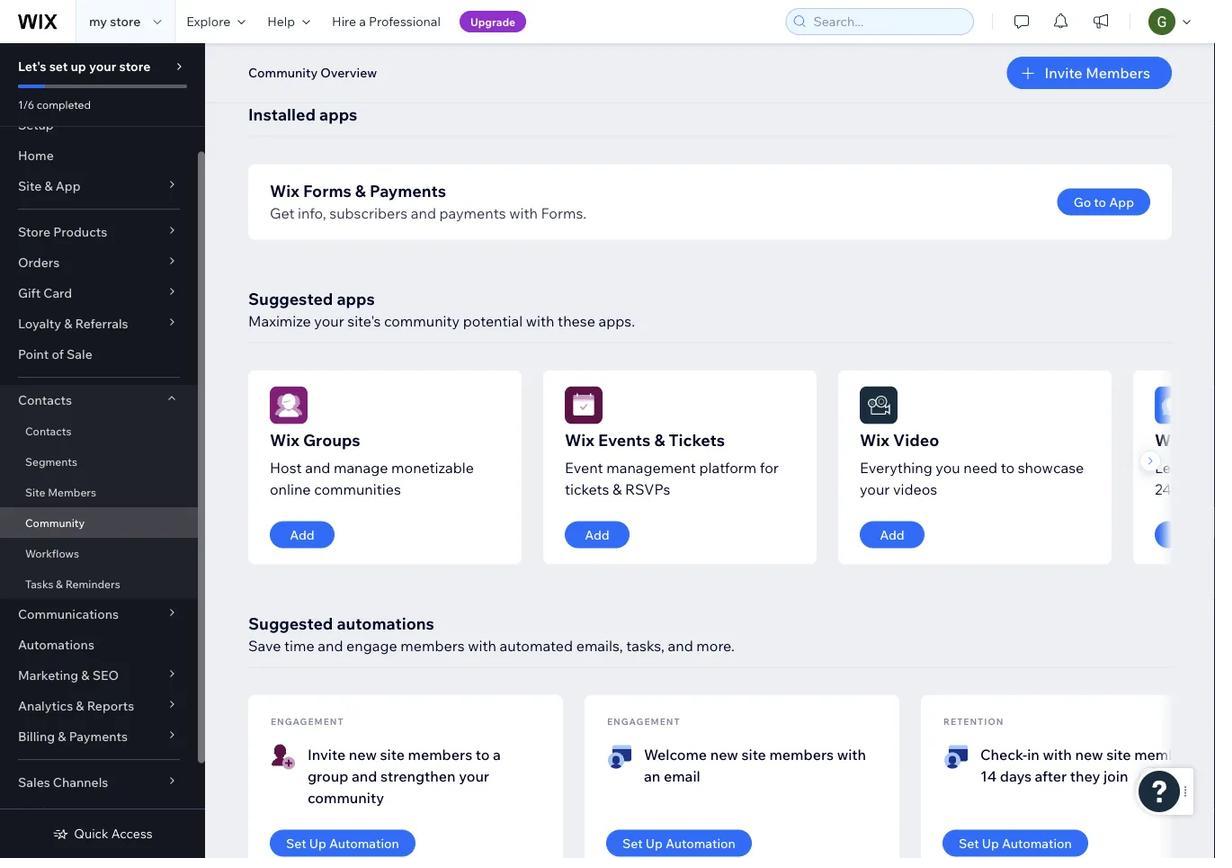 Task type: locate. For each thing, give the bounding box(es) containing it.
list containing invite new site members to a group and strengthen your community
[[248, 695, 1216, 858]]

1 engagement from the left
[[271, 716, 344, 727]]

0 horizontal spatial set up automation button
[[270, 830, 416, 857]]

your inside sidebar element
[[89, 58, 116, 74]]

setup
[[18, 117, 54, 133]]

your down everything
[[860, 480, 890, 498]]

invite new site members to a group and strengthen your community
[[308, 745, 501, 807]]

1 horizontal spatial invite
[[1045, 64, 1083, 82]]

1 vertical spatial community
[[25, 516, 85, 529]]

& inside popup button
[[76, 698, 84, 714]]

1 horizontal spatial new
[[710, 745, 739, 763]]

site for site & app
[[18, 178, 42, 194]]

up down an
[[646, 835, 663, 851]]

0 horizontal spatial community
[[25, 516, 85, 529]]

2 vertical spatial to
[[476, 745, 490, 763]]

my
[[89, 13, 107, 29]]

3 add from the left
[[880, 527, 905, 543]]

set for welcome new site members with an email
[[623, 835, 643, 851]]

0 vertical spatial apps
[[319, 104, 357, 125]]

list
[[248, 370, 1216, 565], [248, 695, 1216, 858]]

store products
[[18, 224, 107, 240]]

completed
[[37, 98, 91, 111]]

apps for installed
[[319, 104, 357, 125]]

1 vertical spatial a
[[493, 745, 501, 763]]

wix inside wix cha let your s
[[1155, 430, 1185, 450]]

members inside check-in with new site members 14 days after they join
[[1135, 745, 1199, 763]]

site right "welcome"
[[742, 745, 766, 763]]

your right up
[[89, 58, 116, 74]]

wix up the event
[[565, 430, 595, 450]]

1 horizontal spatial app
[[1110, 194, 1135, 210]]

2 engagement from the left
[[607, 716, 681, 727]]

1/6
[[18, 98, 34, 111]]

store right the my
[[110, 13, 141, 29]]

and inside wix forms & payments get info, subscribers and payments with forms.
[[411, 204, 436, 222]]

0 vertical spatial contacts
[[18, 392, 72, 408]]

a
[[359, 13, 366, 29], [493, 745, 501, 763]]

list for automations
[[248, 695, 1216, 858]]

these
[[558, 312, 596, 330]]

1 vertical spatial payments
[[69, 729, 128, 745]]

members inside suggested automations save time and engage members with automated emails, tasks, and more.
[[401, 637, 465, 655]]

engagement up group
[[271, 716, 344, 727]]

store
[[18, 224, 50, 240]]

for
[[760, 458, 779, 476]]

0 horizontal spatial invite
[[308, 745, 346, 763]]

1 horizontal spatial automation
[[666, 835, 736, 851]]

up for welcome new site members with an email
[[646, 835, 663, 851]]

1 horizontal spatial community
[[248, 65, 318, 81]]

site for site members
[[25, 485, 45, 499]]

0 vertical spatial a
[[359, 13, 366, 29]]

payments inside wix forms & payments get info, subscribers and payments with forms.
[[370, 181, 446, 201]]

2 horizontal spatial add button
[[860, 521, 925, 548]]

0 horizontal spatial payments
[[69, 729, 128, 745]]

& up management
[[654, 430, 665, 450]]

0 vertical spatial store
[[110, 13, 141, 29]]

app right go
[[1110, 194, 1135, 210]]

& for reminders
[[56, 577, 63, 591]]

add button down tickets
[[565, 521, 630, 548]]

hire a professional link
[[321, 0, 452, 43]]

community up workflows
[[25, 516, 85, 529]]

your
[[89, 58, 116, 74], [314, 312, 344, 330], [1180, 458, 1210, 476], [860, 480, 890, 498], [459, 767, 489, 785]]

with inside check-in with new site members 14 days after they join
[[1043, 745, 1072, 763]]

0 horizontal spatial add button
[[270, 521, 335, 548]]

set up automation down group
[[286, 835, 399, 851]]

apps inside "suggested apps maximize your site's community potential with these apps."
[[337, 289, 375, 309]]

suggested up time
[[248, 614, 333, 634]]

0 vertical spatial payments
[[370, 181, 446, 201]]

1 horizontal spatial a
[[493, 745, 501, 763]]

1 add from the left
[[290, 527, 315, 543]]

0 horizontal spatial members
[[48, 485, 96, 499]]

reports
[[87, 698, 134, 714]]

1 vertical spatial site
[[25, 485, 45, 499]]

suggested inside "suggested apps maximize your site's community potential with these apps."
[[248, 289, 333, 309]]

community overview button
[[239, 59, 386, 86]]

new for welcome
[[710, 745, 739, 763]]

suggested for suggested apps
[[248, 289, 333, 309]]

wix up let
[[1155, 430, 1185, 450]]

1 horizontal spatial add button
[[565, 521, 630, 548]]

billing
[[18, 729, 55, 745]]

1 vertical spatial invite
[[308, 745, 346, 763]]

3 set up automation from the left
[[959, 835, 1072, 851]]

2 horizontal spatial set up automation
[[959, 835, 1072, 851]]

1/6 completed
[[18, 98, 91, 111]]

contacts inside popup button
[[18, 392, 72, 408]]

save
[[248, 637, 281, 655]]

site's
[[348, 312, 381, 330]]

2 add from the left
[[585, 527, 610, 543]]

1 list from the top
[[248, 370, 1216, 565]]

1 horizontal spatial to
[[1001, 458, 1015, 476]]

automation down after
[[1002, 835, 1072, 851]]

an
[[644, 767, 661, 785]]

suggested inside suggested automations save time and engage members with automated emails, tasks, and more.
[[248, 614, 333, 634]]

2 horizontal spatial up
[[982, 835, 999, 851]]

community inside the invite new site members to a group and strengthen your community
[[308, 789, 384, 807]]

overview
[[321, 65, 377, 81]]

0 horizontal spatial engagement
[[271, 716, 344, 727]]

check-in with new site members 14 days after they join
[[981, 745, 1199, 785]]

automation for email
[[666, 835, 736, 851]]

engagement up "welcome"
[[607, 716, 681, 727]]

payments inside billing & payments dropdown button
[[69, 729, 128, 745]]

2 add button from the left
[[565, 521, 630, 548]]

invite inside invite members button
[[1045, 64, 1083, 82]]

wix inside wix video everything you need to showcase your videos
[[860, 430, 890, 450]]

& left reports
[[76, 698, 84, 714]]

1 horizontal spatial payments
[[370, 181, 446, 201]]

help
[[267, 13, 295, 29]]

set up automation button down days
[[943, 830, 1089, 857]]

0 vertical spatial invite
[[1045, 64, 1083, 82]]

new for invite
[[349, 745, 377, 763]]

2 set from the left
[[623, 835, 643, 851]]

1 vertical spatial suggested
[[248, 614, 333, 634]]

wix inside wix forms & payments get info, subscribers and payments with forms.
[[270, 181, 300, 201]]

automation for 14
[[1002, 835, 1072, 851]]

your left site's
[[314, 312, 344, 330]]

wix up host
[[270, 430, 300, 450]]

payments down analytics & reports popup button
[[69, 729, 128, 745]]

1 site from the left
[[380, 745, 405, 763]]

set up automation button for group
[[270, 830, 416, 857]]

quick
[[74, 826, 109, 842]]

contacts up segments
[[25, 424, 71, 438]]

community down group
[[308, 789, 384, 807]]

site down home at the left
[[18, 178, 42, 194]]

1 vertical spatial store
[[119, 58, 151, 74]]

Search... field
[[808, 9, 968, 34]]

1 vertical spatial list
[[248, 695, 1216, 858]]

point
[[18, 346, 49, 362]]

setup link
[[0, 110, 198, 140]]

up down group
[[309, 835, 326, 851]]

settings
[[18, 805, 68, 821]]

1 vertical spatial apps
[[337, 289, 375, 309]]

sales
[[18, 775, 50, 790]]

wix for events
[[565, 430, 595, 450]]

3 add button from the left
[[860, 521, 925, 548]]

list for apps
[[248, 370, 1216, 565]]

2 new from the left
[[710, 745, 739, 763]]

apps down overview
[[319, 104, 357, 125]]

payments up subscribers
[[370, 181, 446, 201]]

wix for groups
[[270, 430, 300, 450]]

engagement
[[271, 716, 344, 727], [607, 716, 681, 727]]

add down 'videos'
[[880, 527, 905, 543]]

site
[[380, 745, 405, 763], [742, 745, 766, 763], [1107, 745, 1131, 763]]

2 horizontal spatial set
[[959, 835, 979, 851]]

wix for video
[[860, 430, 890, 450]]

list containing wix groups
[[248, 370, 1216, 565]]

site up join
[[1107, 745, 1131, 763]]

3 up from the left
[[982, 835, 999, 851]]

& up subscribers
[[355, 181, 366, 201]]

analytics & reports button
[[0, 691, 198, 722]]

and left payments
[[411, 204, 436, 222]]

& right billing
[[58, 729, 66, 745]]

2 horizontal spatial add
[[880, 527, 905, 543]]

1 horizontal spatial members
[[1086, 64, 1151, 82]]

automation
[[329, 835, 399, 851], [666, 835, 736, 851], [1002, 835, 1072, 851]]

rsvps
[[625, 480, 671, 498]]

0 vertical spatial to
[[1094, 194, 1107, 210]]

manage
[[334, 458, 388, 476]]

1 vertical spatial members
[[48, 485, 96, 499]]

invite
[[1045, 64, 1083, 82], [308, 745, 346, 763]]

app inside go to app button
[[1110, 194, 1135, 210]]

1 horizontal spatial set
[[623, 835, 643, 851]]

2 suggested from the top
[[248, 614, 333, 634]]

add down tickets
[[585, 527, 610, 543]]

your right strengthen
[[459, 767, 489, 785]]

& right tasks
[[56, 577, 63, 591]]

1 add button from the left
[[270, 521, 335, 548]]

1 up from the left
[[309, 835, 326, 851]]

0 horizontal spatial site
[[380, 745, 405, 763]]

0 horizontal spatial up
[[309, 835, 326, 851]]

online
[[270, 480, 311, 498]]

0 vertical spatial members
[[1086, 64, 1151, 82]]

1 set up automation from the left
[[286, 835, 399, 851]]

up
[[309, 835, 326, 851], [646, 835, 663, 851], [982, 835, 999, 851]]

1 horizontal spatial site
[[742, 745, 766, 763]]

and down groups
[[305, 458, 331, 476]]

up down the 14
[[982, 835, 999, 851]]

analytics & reports
[[18, 698, 134, 714]]

app down home link in the left top of the page
[[56, 178, 81, 194]]

1 set up automation button from the left
[[270, 830, 416, 857]]

& inside dropdown button
[[44, 178, 53, 194]]

app for site & app
[[56, 178, 81, 194]]

upgrade
[[470, 15, 516, 28]]

strengthen
[[381, 767, 456, 785]]

1 new from the left
[[349, 745, 377, 763]]

site inside site members "link"
[[25, 485, 45, 499]]

to inside wix video everything you need to showcase your videos
[[1001, 458, 1015, 476]]

& for payments
[[58, 729, 66, 745]]

reminders
[[65, 577, 120, 591]]

wix up everything
[[860, 430, 890, 450]]

new inside welcome new site members with an email
[[710, 745, 739, 763]]

channels
[[53, 775, 108, 790]]

your inside wix cha let your s
[[1180, 458, 1210, 476]]

set up automation button down group
[[270, 830, 416, 857]]

0 horizontal spatial a
[[359, 13, 366, 29]]

1 horizontal spatial set up automation
[[623, 835, 736, 851]]

your left s
[[1180, 458, 1210, 476]]

site inside welcome new site members with an email
[[742, 745, 766, 763]]

site up strengthen
[[380, 745, 405, 763]]

2 set up automation from the left
[[623, 835, 736, 851]]

automations
[[18, 637, 94, 653]]

engage
[[346, 637, 397, 655]]

app inside site & app dropdown button
[[56, 178, 81, 194]]

1 suggested from the top
[[248, 289, 333, 309]]

1 horizontal spatial add
[[585, 527, 610, 543]]

site down segments
[[25, 485, 45, 499]]

they
[[1071, 767, 1101, 785]]

0 horizontal spatial set
[[286, 835, 306, 851]]

referrals
[[75, 316, 128, 332]]

automation down email
[[666, 835, 736, 851]]

2 set up automation button from the left
[[606, 830, 752, 857]]

workflows
[[25, 547, 79, 560]]

3 set from the left
[[959, 835, 979, 851]]

0 horizontal spatial new
[[349, 745, 377, 763]]

set up automation down days
[[959, 835, 1072, 851]]

add for &
[[585, 527, 610, 543]]

community right site's
[[384, 312, 460, 330]]

3 automation from the left
[[1002, 835, 1072, 851]]

quick access button
[[52, 826, 153, 842]]

app
[[56, 178, 81, 194], [1110, 194, 1135, 210]]

1 horizontal spatial engagement
[[607, 716, 681, 727]]

automation for group
[[329, 835, 399, 851]]

& down home at the left
[[44, 178, 53, 194]]

1 set from the left
[[286, 835, 306, 851]]

0 horizontal spatial automation
[[329, 835, 399, 851]]

automation down group
[[329, 835, 399, 851]]

wix inside wix events & tickets event management platform for tickets & rsvps
[[565, 430, 595, 450]]

help button
[[257, 0, 321, 43]]

members inside welcome new site members with an email
[[770, 745, 834, 763]]

management
[[607, 458, 696, 476]]

1 vertical spatial to
[[1001, 458, 1015, 476]]

store inside sidebar element
[[119, 58, 151, 74]]

add down online
[[290, 527, 315, 543]]

3 new from the left
[[1076, 745, 1104, 763]]

invite for invite new site members to a group and strengthen your community
[[308, 745, 346, 763]]

contacts
[[18, 392, 72, 408], [25, 424, 71, 438]]

0 horizontal spatial to
[[476, 745, 490, 763]]

showcase
[[1018, 458, 1084, 476]]

& right loyalty
[[64, 316, 72, 332]]

0 vertical spatial list
[[248, 370, 1216, 565]]

1 vertical spatial community
[[308, 789, 384, 807]]

go to app
[[1074, 194, 1135, 210]]

community
[[248, 65, 318, 81], [25, 516, 85, 529]]

of
[[52, 346, 64, 362]]

invite inside the invite new site members to a group and strengthen your community
[[308, 745, 346, 763]]

wix video everything you need to showcase your videos
[[860, 430, 1084, 498]]

0 vertical spatial community
[[384, 312, 460, 330]]

1 horizontal spatial up
[[646, 835, 663, 851]]

2 horizontal spatial automation
[[1002, 835, 1072, 851]]

2 horizontal spatial new
[[1076, 745, 1104, 763]]

1 vertical spatial contacts
[[25, 424, 71, 438]]

site members link
[[0, 477, 198, 507]]

0 horizontal spatial app
[[56, 178, 81, 194]]

and right group
[[352, 767, 377, 785]]

2 automation from the left
[[666, 835, 736, 851]]

2 list from the top
[[248, 695, 1216, 858]]

1 automation from the left
[[329, 835, 399, 851]]

automated
[[500, 637, 573, 655]]

engagement for invite new site members to a group and strengthen your community
[[271, 716, 344, 727]]

2 horizontal spatial site
[[1107, 745, 1131, 763]]

up for invite new site members to a group and strengthen your community
[[309, 835, 326, 851]]

set up automation down email
[[623, 835, 736, 851]]

new inside the invite new site members to a group and strengthen your community
[[349, 745, 377, 763]]

site inside site & app dropdown button
[[18, 178, 42, 194]]

site inside the invite new site members to a group and strengthen your community
[[380, 745, 405, 763]]

wix for cha
[[1155, 430, 1185, 450]]

community inside sidebar element
[[25, 516, 85, 529]]

2 site from the left
[[742, 745, 766, 763]]

wix inside wix groups host and manage monetizable online communities
[[270, 430, 300, 450]]

your inside "suggested apps maximize your site's community potential with these apps."
[[314, 312, 344, 330]]

wix up "get"
[[270, 181, 300, 201]]

add button down 'videos'
[[860, 521, 925, 548]]

1 horizontal spatial set up automation button
[[606, 830, 752, 857]]

0 horizontal spatial add
[[290, 527, 315, 543]]

your inside wix video everything you need to showcase your videos
[[860, 480, 890, 498]]

wix
[[270, 181, 300, 201], [270, 430, 300, 450], [565, 430, 595, 450], [860, 430, 890, 450], [1155, 430, 1185, 450]]

set up automation
[[286, 835, 399, 851], [623, 835, 736, 851], [959, 835, 1072, 851]]

& left seo
[[81, 668, 90, 683]]

video
[[893, 430, 940, 450]]

sale
[[67, 346, 92, 362]]

with
[[509, 204, 538, 222], [526, 312, 555, 330], [468, 637, 497, 655], [837, 745, 866, 763], [1043, 745, 1072, 763]]

site & app button
[[0, 171, 198, 202]]

contacts down point of sale
[[18, 392, 72, 408]]

upgrade button
[[460, 11, 526, 32]]

set up automation button down email
[[606, 830, 752, 857]]

settings link
[[0, 798, 198, 829]]

suggested
[[248, 289, 333, 309], [248, 614, 333, 634]]

welcome
[[644, 745, 707, 763]]

add
[[290, 527, 315, 543], [585, 527, 610, 543], [880, 527, 905, 543]]

2 horizontal spatial to
[[1094, 194, 1107, 210]]

members inside "link"
[[48, 485, 96, 499]]

& inside "dropdown button"
[[81, 668, 90, 683]]

store down my store
[[119, 58, 151, 74]]

3 site from the left
[[1107, 745, 1131, 763]]

a inside the invite new site members to a group and strengthen your community
[[493, 745, 501, 763]]

0 vertical spatial community
[[248, 65, 318, 81]]

members inside button
[[1086, 64, 1151, 82]]

up
[[71, 58, 86, 74]]

community inside button
[[248, 65, 318, 81]]

suggested up maximize
[[248, 289, 333, 309]]

0 vertical spatial site
[[18, 178, 42, 194]]

2 horizontal spatial set up automation button
[[943, 830, 1089, 857]]

0 vertical spatial suggested
[[248, 289, 333, 309]]

contacts link
[[0, 416, 198, 446]]

members for site members
[[48, 485, 96, 499]]

community up installed
[[248, 65, 318, 81]]

and inside the invite new site members to a group and strengthen your community
[[352, 767, 377, 785]]

site for welcome
[[742, 745, 766, 763]]

cha
[[1189, 430, 1216, 450]]

2 up from the left
[[646, 835, 663, 851]]

site for invite
[[380, 745, 405, 763]]

loyalty & referrals button
[[0, 309, 198, 339]]

add button down online
[[270, 521, 335, 548]]

3 set up automation button from the left
[[943, 830, 1089, 857]]

my store
[[89, 13, 141, 29]]

apps up site's
[[337, 289, 375, 309]]

0 horizontal spatial set up automation
[[286, 835, 399, 851]]

hire a professional
[[332, 13, 441, 29]]



Task type: vqa. For each thing, say whether or not it's contained in the screenshot.
APP in the popup button
yes



Task type: describe. For each thing, give the bounding box(es) containing it.
app for go to app
[[1110, 194, 1135, 210]]

to inside the invite new site members to a group and strengthen your community
[[476, 745, 490, 763]]

and left more.
[[668, 637, 693, 655]]

set
[[49, 58, 68, 74]]

set for invite new site members to a group and strengthen your community
[[286, 835, 306, 851]]

site & app
[[18, 178, 81, 194]]

loyalty
[[18, 316, 61, 332]]

community link
[[0, 507, 198, 538]]

and inside wix groups host and manage monetizable online communities
[[305, 458, 331, 476]]

with inside "suggested apps maximize your site's community potential with these apps."
[[526, 312, 555, 330]]

retention
[[944, 716, 1004, 727]]

card
[[43, 285, 72, 301]]

gift card button
[[0, 278, 198, 309]]

tickets
[[565, 480, 609, 498]]

new inside check-in with new site members 14 days after they join
[[1076, 745, 1104, 763]]

forms.
[[541, 204, 587, 222]]

wix forms & payments get info, subscribers and payments with forms.
[[270, 181, 587, 222]]

communications
[[18, 606, 119, 622]]

wix cha let your s
[[1155, 430, 1216, 498]]

emails,
[[576, 637, 623, 655]]

set up automation for email
[[623, 835, 736, 851]]

tasks & reminders
[[25, 577, 120, 591]]

group
[[308, 767, 349, 785]]

with inside suggested automations save time and engage members with automated emails, tasks, and more.
[[468, 637, 497, 655]]

groups
[[303, 430, 360, 450]]

installed apps
[[248, 104, 357, 125]]

set up automation for group
[[286, 835, 399, 851]]

go to app button
[[1058, 188, 1151, 215]]

analytics
[[18, 698, 73, 714]]

contacts for contacts popup button
[[18, 392, 72, 408]]

orders
[[18, 255, 60, 270]]

and right time
[[318, 637, 343, 655]]

wix for forms
[[270, 181, 300, 201]]

monetizable
[[391, 458, 474, 476]]

maximize
[[248, 312, 311, 330]]

your for cha
[[1180, 458, 1210, 476]]

community for community
[[25, 516, 85, 529]]

& for app
[[44, 178, 53, 194]]

welcome new site members with an email
[[644, 745, 866, 785]]

join
[[1104, 767, 1129, 785]]

up for check-in with new site members 14 days after they join
[[982, 835, 999, 851]]

tasks & reminders link
[[0, 569, 198, 599]]

marketing & seo button
[[0, 660, 198, 691]]

apps for suggested
[[337, 289, 375, 309]]

quick access
[[74, 826, 153, 842]]

workflows link
[[0, 538, 198, 569]]

let's
[[18, 58, 46, 74]]

set for check-in with new site members 14 days after they join
[[959, 835, 979, 851]]

gift
[[18, 285, 41, 301]]

events
[[598, 430, 651, 450]]

& inside wix forms & payments get info, subscribers and payments with forms.
[[355, 181, 366, 201]]

segments
[[25, 455, 77, 468]]

point of sale
[[18, 346, 92, 362]]

segments link
[[0, 446, 198, 477]]

invite for invite members
[[1045, 64, 1083, 82]]

everything
[[860, 458, 933, 476]]

your for apps
[[314, 312, 344, 330]]

invite members button
[[1007, 57, 1172, 89]]

after
[[1035, 767, 1067, 785]]

days
[[1000, 767, 1032, 785]]

let's set up your store
[[18, 58, 151, 74]]

your inside the invite new site members to a group and strengthen your community
[[459, 767, 489, 785]]

set up automation button for email
[[606, 830, 752, 857]]

explore
[[186, 13, 231, 29]]

gift card
[[18, 285, 72, 301]]

engagement for welcome new site members with an email
[[607, 716, 681, 727]]

suggested for suggested automations
[[248, 614, 333, 634]]

members inside the invite new site members to a group and strengthen your community
[[408, 745, 473, 763]]

sales channels button
[[0, 767, 198, 798]]

contacts for contacts link
[[25, 424, 71, 438]]

sidebar element
[[0, 43, 205, 858]]

let
[[1155, 458, 1177, 476]]

payments
[[440, 204, 506, 222]]

home link
[[0, 140, 198, 171]]

hire
[[332, 13, 356, 29]]

members for invite members
[[1086, 64, 1151, 82]]

videos
[[893, 480, 938, 498]]

sales channels
[[18, 775, 108, 790]]

automations link
[[0, 630, 198, 660]]

marketing
[[18, 668, 78, 683]]

14
[[981, 767, 997, 785]]

in
[[1028, 745, 1040, 763]]

with inside wix forms & payments get info, subscribers and payments with forms.
[[509, 204, 538, 222]]

check-
[[981, 745, 1028, 763]]

seo
[[92, 668, 119, 683]]

add for host
[[290, 527, 315, 543]]

add button for host
[[270, 521, 335, 548]]

suggested automations save time and engage members with automated emails, tasks, and more.
[[248, 614, 735, 655]]

& for reports
[[76, 698, 84, 714]]

add for everything
[[880, 527, 905, 543]]

invite members
[[1045, 64, 1151, 82]]

set up automation button for 14
[[943, 830, 1089, 857]]

point of sale link
[[0, 339, 198, 370]]

community inside "suggested apps maximize your site's community potential with these apps."
[[384, 312, 460, 330]]

info,
[[298, 204, 326, 222]]

add button for everything
[[860, 521, 925, 548]]

wix groups host and manage monetizable online communities
[[270, 430, 474, 498]]

need
[[964, 458, 998, 476]]

to inside button
[[1094, 194, 1107, 210]]

your for set
[[89, 58, 116, 74]]

add button for &
[[565, 521, 630, 548]]

site members
[[25, 485, 96, 499]]

& for referrals
[[64, 316, 72, 332]]

apps.
[[599, 312, 635, 330]]

set up automation for 14
[[959, 835, 1072, 851]]

site inside check-in with new site members 14 days after they join
[[1107, 745, 1131, 763]]

with inside welcome new site members with an email
[[837, 745, 866, 763]]

& for seo
[[81, 668, 90, 683]]

email
[[664, 767, 701, 785]]

automations
[[337, 614, 434, 634]]

orders button
[[0, 247, 198, 278]]

platform
[[700, 458, 757, 476]]

wix events & tickets event management platform for tickets & rsvps
[[565, 430, 779, 498]]

get
[[270, 204, 295, 222]]

community for community overview
[[248, 65, 318, 81]]

communities
[[314, 480, 401, 498]]

& right tickets
[[613, 480, 622, 498]]

event
[[565, 458, 603, 476]]

loyalty & referrals
[[18, 316, 128, 332]]

subscribers
[[330, 204, 408, 222]]



